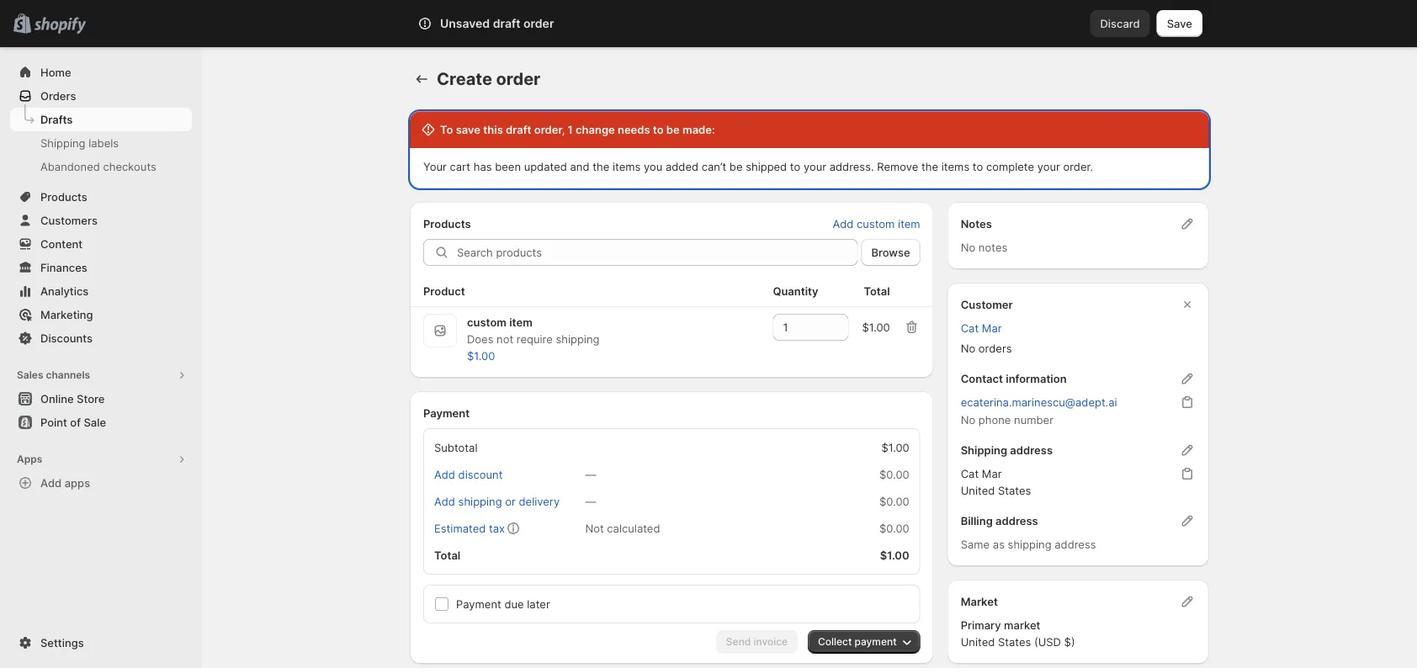 Task type: locate. For each thing, give the bounding box(es) containing it.
total down estimated
[[434, 549, 461, 562]]

mar up orders
[[982, 322, 1002, 335]]

products
[[40, 190, 87, 203], [423, 217, 471, 230]]

tax
[[489, 522, 505, 535]]

states
[[998, 484, 1031, 497], [998, 636, 1031, 649]]

2 your from the left
[[1038, 160, 1060, 173]]

add down subtotal
[[434, 468, 455, 481]]

states down market
[[998, 636, 1031, 649]]

states inside primary market united states (usd $)
[[998, 636, 1031, 649]]

settings
[[40, 636, 84, 649]]

0 vertical spatial cat
[[961, 322, 979, 335]]

shipping inside shipping labels link
[[40, 136, 85, 149]]

browse button
[[862, 239, 921, 266]]

discount
[[458, 468, 503, 481]]

to
[[653, 123, 664, 136], [790, 160, 801, 173], [973, 160, 983, 173]]

states up the billing address
[[998, 484, 1031, 497]]

browse
[[872, 246, 910, 259]]

0 horizontal spatial products
[[40, 190, 87, 203]]

2 no from the top
[[961, 342, 976, 355]]

address up same as shipping address
[[996, 514, 1039, 527]]

0 horizontal spatial items
[[613, 160, 641, 173]]

0 vertical spatial payment
[[423, 407, 470, 420]]

add inside button
[[434, 495, 455, 508]]

no left notes
[[961, 241, 976, 254]]

cat mar link
[[961, 322, 1002, 335]]

mar inside cat mar no orders
[[982, 322, 1002, 335]]

to right shipped
[[790, 160, 801, 173]]

1 cat from the top
[[961, 322, 979, 335]]

cat down shipping address
[[961, 467, 979, 480]]

require
[[517, 332, 553, 346]]

1 horizontal spatial products
[[423, 217, 471, 230]]

0 vertical spatial order
[[524, 16, 554, 31]]

labels
[[89, 136, 119, 149]]

0 vertical spatial mar
[[982, 322, 1002, 335]]

search button
[[465, 10, 953, 37]]

create
[[437, 69, 492, 89]]

products up customers
[[40, 190, 87, 203]]

0 vertical spatial total
[[864, 285, 890, 298]]

no down cat mar link
[[961, 342, 976, 355]]

address
[[1010, 444, 1053, 457], [996, 514, 1039, 527], [1055, 538, 1096, 551]]

1 horizontal spatial items
[[942, 160, 970, 173]]

create order
[[437, 69, 541, 89]]

0 vertical spatial united
[[961, 484, 995, 497]]

None number field
[[773, 314, 824, 341]]

1 horizontal spatial shipping
[[961, 444, 1008, 457]]

shipping down discount
[[458, 495, 502, 508]]

add discount
[[434, 468, 503, 481]]

1 no from the top
[[961, 241, 976, 254]]

1 — from the top
[[585, 468, 596, 481]]

discounts link
[[10, 327, 192, 350]]

your left the 'order.'
[[1038, 160, 1060, 173]]

item inside button
[[898, 217, 921, 230]]

cat down customer
[[961, 322, 979, 335]]

no for no phone number
[[961, 413, 976, 426]]

payment up subtotal
[[423, 407, 470, 420]]

orders link
[[10, 84, 192, 108]]

1 horizontal spatial the
[[922, 160, 939, 173]]

custom inside button
[[857, 217, 895, 230]]

0 horizontal spatial to
[[653, 123, 664, 136]]

order right create
[[496, 69, 541, 89]]

items
[[613, 160, 641, 173], [942, 160, 970, 173]]

0 horizontal spatial the
[[593, 160, 610, 173]]

shipping down drafts
[[40, 136, 85, 149]]

3 no from the top
[[961, 413, 976, 426]]

2 vertical spatial no
[[961, 413, 976, 426]]

discard
[[1101, 17, 1140, 30]]

address for shipping address
[[1010, 444, 1053, 457]]

0 vertical spatial —
[[585, 468, 596, 481]]

item up 'require'
[[509, 316, 533, 329]]

notes
[[961, 217, 992, 230]]

apps
[[17, 453, 42, 465]]

0 horizontal spatial custom
[[467, 316, 507, 329]]

mar
[[982, 322, 1002, 335], [982, 467, 1002, 480]]

2 vertical spatial $0.00
[[880, 522, 910, 535]]

add shipping or delivery
[[434, 495, 560, 508]]

2 items from the left
[[942, 160, 970, 173]]

2 — from the top
[[585, 495, 596, 508]]

1 horizontal spatial total
[[864, 285, 890, 298]]

address.
[[830, 160, 874, 173]]

shipping down phone
[[961, 444, 1008, 457]]

order right unsaved
[[524, 16, 554, 31]]

the right the remove
[[922, 160, 939, 173]]

0 vertical spatial $0.00
[[880, 468, 910, 481]]

order,
[[534, 123, 565, 136]]

to left complete
[[973, 160, 983, 173]]

1 vertical spatial total
[[434, 549, 461, 562]]

1 vertical spatial shipping
[[961, 444, 1008, 457]]

2 cat from the top
[[961, 467, 979, 480]]

0 vertical spatial no
[[961, 241, 976, 254]]

no inside cat mar no orders
[[961, 342, 976, 355]]

1 horizontal spatial item
[[898, 217, 921, 230]]

1 vertical spatial no
[[961, 342, 976, 355]]

order.
[[1064, 160, 1094, 173]]

shipped
[[746, 160, 787, 173]]

1 vertical spatial $0.00
[[880, 495, 910, 508]]

1
[[568, 123, 573, 136]]

3 $0.00 from the top
[[880, 522, 910, 535]]

shipping labels
[[40, 136, 119, 149]]

2 vertical spatial shipping
[[1008, 538, 1052, 551]]

no for no notes
[[961, 241, 976, 254]]

1 vertical spatial shipping
[[458, 495, 502, 508]]

your
[[423, 160, 447, 173]]

0 vertical spatial shipping
[[40, 136, 85, 149]]

market
[[1004, 619, 1041, 632]]

0 vertical spatial draft
[[493, 16, 521, 31]]

contact
[[961, 372, 1003, 385]]

made:
[[683, 123, 715, 136]]

does
[[467, 332, 494, 346]]

shipping
[[40, 136, 85, 149], [961, 444, 1008, 457]]

1 vertical spatial products
[[423, 217, 471, 230]]

add inside 'button'
[[40, 476, 62, 489]]

united inside primary market united states (usd $)
[[961, 636, 995, 649]]

1 vertical spatial payment
[[456, 598, 501, 611]]

0 horizontal spatial be
[[667, 123, 680, 136]]

draft right this
[[506, 123, 532, 136]]

shipping for shipping labels
[[40, 136, 85, 149]]

1 vertical spatial mar
[[982, 467, 1002, 480]]

shipping right 'require'
[[556, 332, 600, 346]]

discard link
[[1090, 10, 1150, 37]]

products down your
[[423, 217, 471, 230]]

1 horizontal spatial be
[[730, 160, 743, 173]]

or
[[505, 495, 516, 508]]

not
[[497, 332, 514, 346]]

draft right unsaved
[[493, 16, 521, 31]]

— for add discount
[[585, 468, 596, 481]]

item up browse
[[898, 217, 921, 230]]

1 vertical spatial draft
[[506, 123, 532, 136]]

shipping right as
[[1008, 538, 1052, 551]]

0 horizontal spatial shipping
[[40, 136, 85, 149]]

to right needs
[[653, 123, 664, 136]]

not calculated
[[585, 522, 660, 535]]

1 vertical spatial custom
[[467, 316, 507, 329]]

custom up browse
[[857, 217, 895, 230]]

1 horizontal spatial your
[[1038, 160, 1060, 173]]

add left apps
[[40, 476, 62, 489]]

0 vertical spatial address
[[1010, 444, 1053, 457]]

collect
[[818, 636, 852, 648]]

0 vertical spatial shipping
[[556, 332, 600, 346]]

not
[[585, 522, 604, 535]]

custom inside custom item does not require shipping
[[467, 316, 507, 329]]

add up estimated
[[434, 495, 455, 508]]

custom item does not require shipping
[[467, 316, 600, 346]]

states inside cat mar united states
[[998, 484, 1031, 497]]

Search products text field
[[457, 239, 858, 266]]

to save this draft order, 1 change needs to be made:
[[440, 123, 715, 136]]

checkouts
[[103, 160, 156, 173]]

shopify image
[[34, 17, 86, 34]]

collect payment button
[[808, 630, 921, 654]]

—
[[585, 468, 596, 481], [585, 495, 596, 508]]

cat inside cat mar united states
[[961, 467, 979, 480]]

1 united from the top
[[961, 484, 995, 497]]

payment left due
[[456, 598, 501, 611]]

0 horizontal spatial shipping
[[458, 495, 502, 508]]

— for add shipping or delivery
[[585, 495, 596, 508]]

draft
[[493, 16, 521, 31], [506, 123, 532, 136]]

address right as
[[1055, 538, 1096, 551]]

0 vertical spatial products
[[40, 190, 87, 203]]

no left phone
[[961, 413, 976, 426]]

cat mar no orders
[[961, 322, 1012, 355]]

the right and
[[593, 160, 610, 173]]

be right can't
[[730, 160, 743, 173]]

be left made:
[[667, 123, 680, 136]]

1 mar from the top
[[982, 322, 1002, 335]]

0 vertical spatial custom
[[857, 217, 895, 230]]

2 mar from the top
[[982, 467, 1002, 480]]

shipping for shipping address
[[961, 444, 1008, 457]]

2 horizontal spatial to
[[973, 160, 983, 173]]

1 vertical spatial states
[[998, 636, 1031, 649]]

2 states from the top
[[998, 636, 1031, 649]]

1 vertical spatial item
[[509, 316, 533, 329]]

2 $0.00 from the top
[[880, 495, 910, 508]]

0 horizontal spatial your
[[804, 160, 827, 173]]

add for add discount
[[434, 468, 455, 481]]

been
[[495, 160, 521, 173]]

1 $0.00 from the top
[[880, 468, 910, 481]]

$1.00
[[862, 321, 890, 334], [467, 349, 495, 362], [882, 441, 910, 454], [880, 549, 910, 562]]

0 horizontal spatial total
[[434, 549, 461, 562]]

as
[[993, 538, 1005, 551]]

2 the from the left
[[922, 160, 939, 173]]

$)
[[1064, 636, 1075, 649]]

ecaterina.marinescu@adept.ai
[[961, 396, 1118, 409]]

cat
[[961, 322, 979, 335], [961, 467, 979, 480]]

items left complete
[[942, 160, 970, 173]]

1 states from the top
[[998, 484, 1031, 497]]

mar down shipping address
[[982, 467, 1002, 480]]

add custom item
[[833, 217, 921, 230]]

0 vertical spatial item
[[898, 217, 921, 230]]

save button
[[1157, 10, 1203, 37]]

address for billing address
[[996, 514, 1039, 527]]

no notes
[[961, 241, 1008, 254]]

add down address.
[[833, 217, 854, 230]]

0 horizontal spatial item
[[509, 316, 533, 329]]

united down "primary" at the right of the page
[[961, 636, 995, 649]]

1 vertical spatial united
[[961, 636, 995, 649]]

content link
[[10, 232, 192, 256]]

store
[[77, 392, 105, 405]]

1 vertical spatial cat
[[961, 467, 979, 480]]

total down browse button
[[864, 285, 890, 298]]

mar inside cat mar united states
[[982, 467, 1002, 480]]

1 horizontal spatial custom
[[857, 217, 895, 230]]

1 the from the left
[[593, 160, 610, 173]]

0 vertical spatial states
[[998, 484, 1031, 497]]

estimated tax button
[[424, 517, 515, 540]]

1 horizontal spatial shipping
[[556, 332, 600, 346]]

your left address.
[[804, 160, 827, 173]]

address down the 'number'
[[1010, 444, 1053, 457]]

your
[[804, 160, 827, 173], [1038, 160, 1060, 173]]

has
[[474, 160, 492, 173]]

unsaved
[[440, 16, 490, 31]]

1 vertical spatial address
[[996, 514, 1039, 527]]

united up billing
[[961, 484, 995, 497]]

1 vertical spatial —
[[585, 495, 596, 508]]

custom up does
[[467, 316, 507, 329]]

cat inside cat mar no orders
[[961, 322, 979, 335]]

total
[[864, 285, 890, 298], [434, 549, 461, 562]]

2 united from the top
[[961, 636, 995, 649]]

item inside custom item does not require shipping
[[509, 316, 533, 329]]

united inside cat mar united states
[[961, 484, 995, 497]]

the
[[593, 160, 610, 173], [922, 160, 939, 173]]

items left you at the top of the page
[[613, 160, 641, 173]]



Task type: vqa. For each thing, say whether or not it's contained in the screenshot.
Estimated tax
yes



Task type: describe. For each thing, give the bounding box(es) containing it.
add for add shipping or delivery
[[434, 495, 455, 508]]

$1.00 inside button
[[467, 349, 495, 362]]

estimated
[[434, 522, 486, 535]]

add for add custom item
[[833, 217, 854, 230]]

payment for payment
[[423, 407, 470, 420]]

add apps button
[[10, 471, 192, 495]]

updated
[[524, 160, 567, 173]]

marketing
[[40, 308, 93, 321]]

$0.00 for add discount
[[880, 468, 910, 481]]

orders
[[979, 342, 1012, 355]]

phone
[[979, 413, 1011, 426]]

cat for cat mar no orders
[[961, 322, 979, 335]]

you
[[644, 160, 663, 173]]

point of sale link
[[10, 411, 192, 434]]

notes
[[979, 241, 1008, 254]]

cat mar united states
[[961, 467, 1031, 497]]

your cart has been updated and the items you added can't be shipped to your address. remove the items to complete your order.
[[423, 160, 1094, 173]]

sales channels button
[[10, 364, 192, 387]]

search
[[492, 17, 528, 30]]

add shipping or delivery button
[[424, 490, 570, 513]]

content
[[40, 237, 83, 250]]

customer
[[961, 298, 1013, 311]]

of
[[70, 416, 81, 429]]

analytics
[[40, 285, 89, 298]]

abandoned checkouts link
[[10, 155, 192, 178]]

home
[[40, 66, 71, 79]]

this
[[483, 123, 503, 136]]

1 horizontal spatial to
[[790, 160, 801, 173]]

product
[[423, 285, 465, 298]]

contact information
[[961, 372, 1067, 385]]

primary market united states (usd $)
[[961, 619, 1075, 649]]

point
[[40, 416, 67, 429]]

due
[[505, 598, 524, 611]]

(usd
[[1034, 636, 1061, 649]]

sales
[[17, 369, 43, 381]]

products inside 'link'
[[40, 190, 87, 203]]

point of sale
[[40, 416, 106, 429]]

delivery
[[519, 495, 560, 508]]

united for cat
[[961, 484, 995, 497]]

customers link
[[10, 209, 192, 232]]

mar for orders
[[982, 322, 1002, 335]]

add discount button
[[424, 463, 513, 487]]

point of sale button
[[0, 411, 202, 434]]

sales channels
[[17, 369, 90, 381]]

shipping address
[[961, 444, 1053, 457]]

shipping labels link
[[10, 131, 192, 155]]

finances link
[[10, 256, 192, 279]]

home link
[[10, 61, 192, 84]]

1 items from the left
[[613, 160, 641, 173]]

2 horizontal spatial shipping
[[1008, 538, 1052, 551]]

remove
[[877, 160, 919, 173]]

added
[[666, 160, 699, 173]]

cart
[[450, 160, 471, 173]]

discounts
[[40, 332, 93, 345]]

number
[[1014, 413, 1054, 426]]

calculated
[[607, 522, 660, 535]]

cat for cat mar united states
[[961, 467, 979, 480]]

complete
[[986, 160, 1035, 173]]

customers
[[40, 214, 98, 227]]

no phone number
[[961, 413, 1054, 426]]

billing address
[[961, 514, 1039, 527]]

$0.00 for add shipping or delivery
[[880, 495, 910, 508]]

ecaterina.marinescu@adept.ai button
[[951, 391, 1128, 414]]

1 vertical spatial order
[[496, 69, 541, 89]]

marketing link
[[10, 303, 192, 327]]

primary
[[961, 619, 1001, 632]]

subtotal
[[434, 441, 478, 454]]

unsaved draft order
[[440, 16, 554, 31]]

united for primary
[[961, 636, 995, 649]]

mar for states
[[982, 467, 1002, 480]]

payment for payment due later
[[456, 598, 501, 611]]

online store link
[[10, 387, 192, 411]]

same
[[961, 538, 990, 551]]

$1.00 button
[[457, 344, 505, 368]]

2 vertical spatial address
[[1055, 538, 1096, 551]]

orders
[[40, 89, 76, 102]]

sale
[[84, 416, 106, 429]]

can't
[[702, 160, 727, 173]]

channels
[[46, 369, 90, 381]]

drafts link
[[10, 108, 192, 131]]

abandoned
[[40, 160, 100, 173]]

same as shipping address
[[961, 538, 1096, 551]]

states for market
[[998, 636, 1031, 649]]

add custom item button
[[823, 212, 931, 236]]

drafts
[[40, 113, 73, 126]]

1 your from the left
[[804, 160, 827, 173]]

products link
[[10, 185, 192, 209]]

collect payment
[[818, 636, 897, 648]]

online
[[40, 392, 74, 405]]

1 vertical spatial be
[[730, 160, 743, 173]]

quantity
[[773, 285, 819, 298]]

abandoned checkouts
[[40, 160, 156, 173]]

settings link
[[10, 631, 192, 655]]

add for add apps
[[40, 476, 62, 489]]

shipping inside custom item does not require shipping
[[556, 332, 600, 346]]

save
[[1167, 17, 1193, 30]]

shipping inside add shipping or delivery button
[[458, 495, 502, 508]]

change
[[576, 123, 615, 136]]

later
[[527, 598, 550, 611]]

apps button
[[10, 448, 192, 471]]

payment
[[855, 636, 897, 648]]

states for mar
[[998, 484, 1031, 497]]

market
[[961, 595, 998, 608]]

0 vertical spatial be
[[667, 123, 680, 136]]



